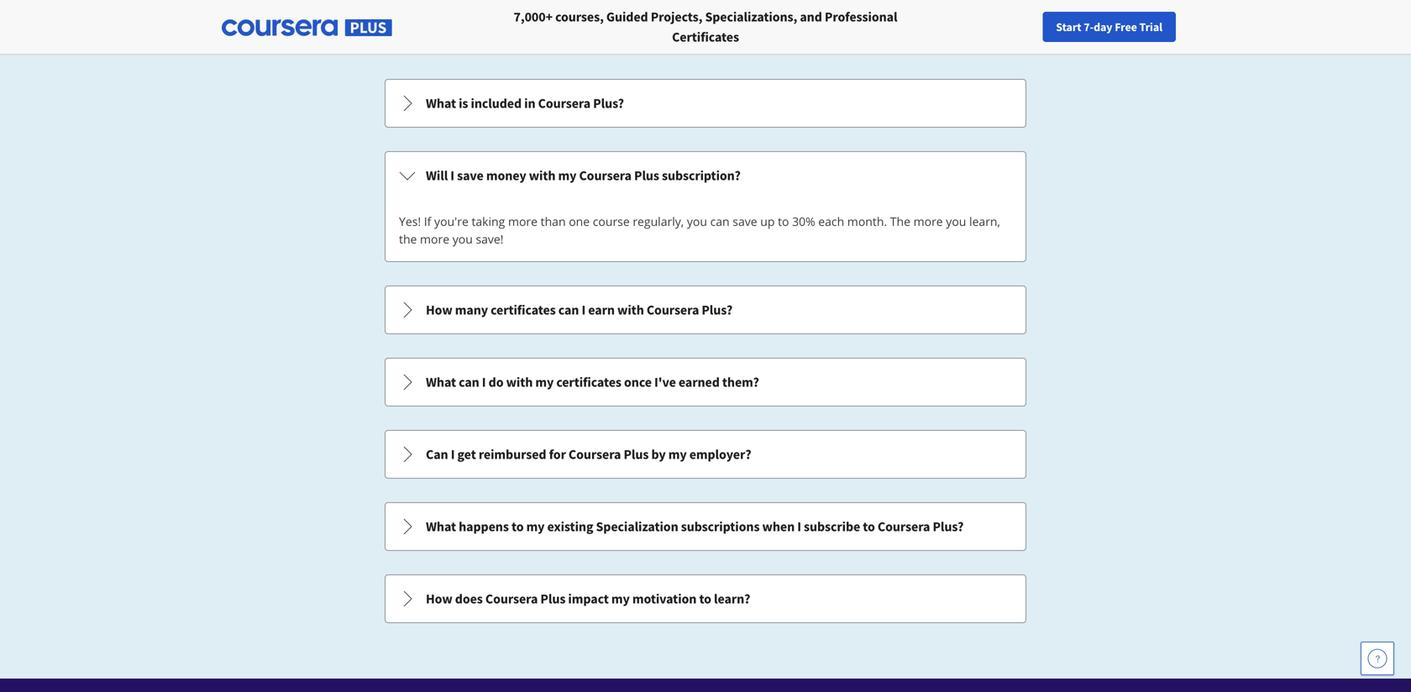 Task type: locate. For each thing, give the bounding box(es) containing it.
2 what from the top
[[426, 374, 456, 391]]

2 vertical spatial what
[[426, 518, 456, 535]]

by
[[652, 446, 666, 463]]

help center image
[[1368, 649, 1388, 669]]

2 vertical spatial plus?
[[933, 518, 964, 535]]

plus? inside what is included in coursera plus? dropdown button
[[593, 95, 624, 112]]

plus
[[634, 167, 659, 184], [624, 446, 649, 463], [541, 591, 566, 607]]

0 vertical spatial save
[[457, 167, 484, 184]]

1 how from the top
[[426, 302, 453, 318]]

subscriptions
[[681, 518, 760, 535]]

plus left impact
[[541, 591, 566, 607]]

start 7-day free trial
[[1056, 19, 1163, 34]]

with right money
[[529, 167, 556, 184]]

can
[[426, 446, 448, 463]]

i right the when
[[798, 518, 801, 535]]

how left the many
[[426, 302, 453, 318]]

1 vertical spatial plus?
[[702, 302, 733, 318]]

get
[[457, 446, 476, 463]]

what inside dropdown button
[[426, 518, 456, 535]]

certificates right the many
[[491, 302, 556, 318]]

you
[[687, 213, 707, 229], [946, 213, 967, 229], [453, 231, 473, 247]]

new
[[1102, 19, 1124, 34]]

2 horizontal spatial can
[[710, 213, 730, 229]]

save left up on the top
[[733, 213, 758, 229]]

certificates left once in the left of the page
[[556, 374, 622, 391]]

0 horizontal spatial plus?
[[593, 95, 624, 112]]

2 vertical spatial with
[[506, 374, 533, 391]]

2 vertical spatial can
[[459, 374, 479, 391]]

with right do
[[506, 374, 533, 391]]

coursera right in
[[538, 95, 591, 112]]

1 horizontal spatial certificates
[[556, 374, 622, 391]]

with right earn
[[618, 302, 644, 318]]

list
[[383, 5, 1028, 625]]

specialization
[[596, 518, 679, 535]]

coursera right does
[[486, 591, 538, 607]]

you down you're
[[453, 231, 473, 247]]

plus?
[[593, 95, 624, 112], [702, 302, 733, 318], [933, 518, 964, 535]]

earned
[[679, 374, 720, 391]]

0 vertical spatial certificates
[[491, 302, 556, 318]]

coursera
[[538, 95, 591, 112], [579, 167, 632, 184], [647, 302, 699, 318], [569, 446, 621, 463], [878, 518, 930, 535], [486, 591, 538, 607]]

7,000+ courses, guided projects, specializations, and professional certificates
[[514, 8, 898, 45]]

2 how from the top
[[426, 591, 453, 607]]

yes!
[[399, 213, 421, 229]]

i left earn
[[582, 302, 586, 318]]

3 what from the top
[[426, 518, 456, 535]]

my for coursera
[[558, 167, 577, 184]]

to inside dropdown button
[[699, 591, 712, 607]]

what left "happens"
[[426, 518, 456, 535]]

0 vertical spatial what
[[426, 95, 456, 112]]

will i save money with my coursera plus subscription?
[[426, 167, 741, 184]]

1 vertical spatial how
[[426, 591, 453, 607]]

my left existing
[[526, 518, 545, 535]]

yes! if you're taking more than one course regularly, you can save up to 30% each month. the more you learn, the more you save!
[[399, 213, 1001, 247]]

how inside how many certificates can i earn with coursera plus? dropdown button
[[426, 302, 453, 318]]

my
[[558, 167, 577, 184], [535, 374, 554, 391], [669, 446, 687, 463], [526, 518, 545, 535], [612, 591, 630, 607]]

one
[[569, 213, 590, 229]]

how for how many certificates can i earn with coursera plus?
[[426, 302, 453, 318]]

plus? inside how many certificates can i earn with coursera plus? dropdown button
[[702, 302, 733, 318]]

what left is
[[426, 95, 456, 112]]

can left do
[[459, 374, 479, 391]]

0 horizontal spatial certificates
[[491, 302, 556, 318]]

0 vertical spatial can
[[710, 213, 730, 229]]

plus left by
[[624, 446, 649, 463]]

how
[[426, 302, 453, 318], [426, 591, 453, 607]]

to
[[778, 213, 789, 229], [512, 518, 524, 535], [863, 518, 875, 535], [699, 591, 712, 607]]

to left learn?
[[699, 591, 712, 607]]

do
[[489, 374, 504, 391]]

plus up regularly,
[[634, 167, 659, 184]]

day
[[1094, 19, 1113, 34]]

what
[[426, 95, 456, 112], [426, 374, 456, 391], [426, 518, 456, 535]]

0 horizontal spatial save
[[457, 167, 484, 184]]

1 vertical spatial save
[[733, 213, 758, 229]]

what can i do with my certificates once i've earned them?
[[426, 374, 759, 391]]

for
[[549, 446, 566, 463]]

0 vertical spatial with
[[529, 167, 556, 184]]

1 vertical spatial certificates
[[556, 374, 622, 391]]

up
[[761, 213, 775, 229]]

impact
[[568, 591, 609, 607]]

can i get reimbursed for coursera plus by my employer?
[[426, 446, 752, 463]]

coursera right subscribe
[[878, 518, 930, 535]]

what left do
[[426, 374, 456, 391]]

the
[[399, 231, 417, 247]]

can
[[710, 213, 730, 229], [558, 302, 579, 318], [459, 374, 479, 391]]

to right "happens"
[[512, 518, 524, 535]]

my inside dropdown button
[[526, 518, 545, 535]]

1 vertical spatial with
[[618, 302, 644, 318]]

will i save money with my coursera plus subscription? button
[[386, 152, 1026, 199]]

with
[[529, 167, 556, 184], [618, 302, 644, 318], [506, 374, 533, 391]]

1 horizontal spatial can
[[558, 302, 579, 318]]

what happens to my existing specialization subscriptions when i subscribe to coursera plus?
[[426, 518, 964, 535]]

does
[[455, 591, 483, 607]]

0 vertical spatial plus?
[[593, 95, 624, 112]]

None search field
[[231, 11, 634, 44]]

regularly,
[[633, 213, 684, 229]]

to right up on the top
[[778, 213, 789, 229]]

2 horizontal spatial you
[[946, 213, 967, 229]]

you right regularly,
[[687, 213, 707, 229]]

more right the the
[[914, 213, 943, 229]]

you left learn,
[[946, 213, 967, 229]]

the
[[890, 213, 911, 229]]

how inside 'how does coursera plus impact my motivation to learn?' dropdown button
[[426, 591, 453, 607]]

them?
[[722, 374, 759, 391]]

save inside yes! if you're taking more than one course regularly, you can save up to 30% each month. the more you learn, the more you save!
[[733, 213, 758, 229]]

1 vertical spatial can
[[558, 302, 579, 318]]

find
[[1053, 19, 1075, 34]]

more down if
[[420, 231, 450, 247]]

month.
[[848, 213, 887, 229]]

more
[[508, 213, 538, 229], [914, 213, 943, 229], [420, 231, 450, 247]]

my for certificates
[[535, 374, 554, 391]]

0 horizontal spatial can
[[459, 374, 479, 391]]

with for certificates
[[506, 374, 533, 391]]

i
[[451, 167, 455, 184], [582, 302, 586, 318], [482, 374, 486, 391], [451, 446, 455, 463], [798, 518, 801, 535]]

learn?
[[714, 591, 750, 607]]

what happens to my existing specialization subscriptions when i subscribe to coursera plus? button
[[386, 503, 1026, 550]]

1 horizontal spatial save
[[733, 213, 758, 229]]

trial
[[1140, 19, 1163, 34]]

each
[[819, 213, 845, 229]]

you're
[[434, 213, 469, 229]]

my right do
[[535, 374, 554, 391]]

save
[[457, 167, 484, 184], [733, 213, 758, 229]]

can left up on the top
[[710, 213, 730, 229]]

certificates
[[491, 302, 556, 318], [556, 374, 622, 391]]

1 what from the top
[[426, 95, 456, 112]]

my up "one"
[[558, 167, 577, 184]]

my right impact
[[612, 591, 630, 607]]

is
[[459, 95, 468, 112]]

find your new career
[[1053, 19, 1159, 34]]

0 vertical spatial how
[[426, 302, 453, 318]]

1 horizontal spatial plus?
[[702, 302, 733, 318]]

1 horizontal spatial more
[[508, 213, 538, 229]]

can left earn
[[558, 302, 579, 318]]

my right by
[[669, 446, 687, 463]]

save right will
[[457, 167, 484, 184]]

projects,
[[651, 8, 703, 25]]

2 horizontal spatial plus?
[[933, 518, 964, 535]]

free
[[1115, 19, 1137, 34]]

1 vertical spatial what
[[426, 374, 456, 391]]

how left does
[[426, 591, 453, 607]]

how many certificates can i earn with coursera plus?
[[426, 302, 733, 318]]

more left than
[[508, 213, 538, 229]]

what for what is included in coursera plus?
[[426, 95, 456, 112]]



Task type: vqa. For each thing, say whether or not it's contained in the screenshot.
right can
yes



Task type: describe. For each thing, give the bounding box(es) containing it.
30%
[[792, 213, 815, 229]]

2 vertical spatial plus
[[541, 591, 566, 607]]

included
[[471, 95, 522, 112]]

in
[[524, 95, 536, 112]]

what for what can i do with my certificates once i've earned them?
[[426, 374, 456, 391]]

if
[[424, 213, 431, 229]]

to inside yes! if you're taking more than one course regularly, you can save up to 30% each month. the more you learn, the more you save!
[[778, 213, 789, 229]]

coursera right the for
[[569, 446, 621, 463]]

subscribe
[[804, 518, 861, 535]]

to right subscribe
[[863, 518, 875, 535]]

what is included in coursera plus?
[[426, 95, 624, 112]]

with for coursera
[[529, 167, 556, 184]]

how does coursera plus impact my motivation to learn?
[[426, 591, 750, 607]]

how for how does coursera plus impact my motivation to learn?
[[426, 591, 453, 607]]

what for what happens to my existing specialization subscriptions when i subscribe to coursera plus?
[[426, 518, 456, 535]]

course
[[593, 213, 630, 229]]

i inside dropdown button
[[798, 518, 801, 535]]

can inside yes! if you're taking more than one course regularly, you can save up to 30% each month. the more you learn, the more you save!
[[710, 213, 730, 229]]

my for motivation
[[612, 591, 630, 607]]

many
[[455, 302, 488, 318]]

0 vertical spatial plus
[[634, 167, 659, 184]]

coursera up course
[[579, 167, 632, 184]]

money
[[486, 167, 526, 184]]

and
[[800, 8, 822, 25]]

0 horizontal spatial you
[[453, 231, 473, 247]]

motivation
[[633, 591, 697, 607]]

1 vertical spatial plus
[[624, 446, 649, 463]]

7,000+
[[514, 8, 553, 25]]

start
[[1056, 19, 1082, 34]]

will
[[426, 167, 448, 184]]

career
[[1126, 19, 1159, 34]]

learn,
[[970, 213, 1001, 229]]

list containing what is included in coursera plus?
[[383, 5, 1028, 625]]

courses,
[[555, 8, 604, 25]]

i've
[[655, 374, 676, 391]]

certificates
[[672, 29, 739, 45]]

coursera inside dropdown button
[[878, 518, 930, 535]]

how does coursera plus impact my motivation to learn? button
[[386, 576, 1026, 623]]

employer?
[[690, 446, 752, 463]]

when
[[762, 518, 795, 535]]

can i get reimbursed for coursera plus by my employer? button
[[386, 431, 1026, 478]]

save inside dropdown button
[[457, 167, 484, 184]]

professional
[[825, 8, 898, 25]]

0 horizontal spatial more
[[420, 231, 450, 247]]

coursera plus image
[[222, 19, 392, 36]]

subscription?
[[662, 167, 741, 184]]

i left get
[[451, 446, 455, 463]]

what is included in coursera plus? button
[[386, 80, 1026, 127]]

guided
[[606, 8, 648, 25]]

7-
[[1084, 19, 1094, 34]]

1 horizontal spatial you
[[687, 213, 707, 229]]

plus? inside what happens to my existing specialization subscriptions when i subscribe to coursera plus? dropdown button
[[933, 518, 964, 535]]

i right will
[[451, 167, 455, 184]]

happens
[[459, 518, 509, 535]]

reimbursed
[[479, 446, 547, 463]]

start 7-day free trial button
[[1043, 12, 1176, 42]]

what can i do with my certificates once i've earned them? button
[[386, 359, 1026, 406]]

once
[[624, 374, 652, 391]]

coursera right earn
[[647, 302, 699, 318]]

taking
[[472, 213, 505, 229]]

how many certificates can i earn with coursera plus? button
[[386, 286, 1026, 334]]

specializations,
[[705, 8, 798, 25]]

2 horizontal spatial more
[[914, 213, 943, 229]]

earn
[[588, 302, 615, 318]]

existing
[[547, 518, 593, 535]]

your
[[1077, 19, 1100, 34]]

save!
[[476, 231, 504, 247]]

find your new career link
[[1045, 17, 1167, 38]]

than
[[541, 213, 566, 229]]

i left do
[[482, 374, 486, 391]]



